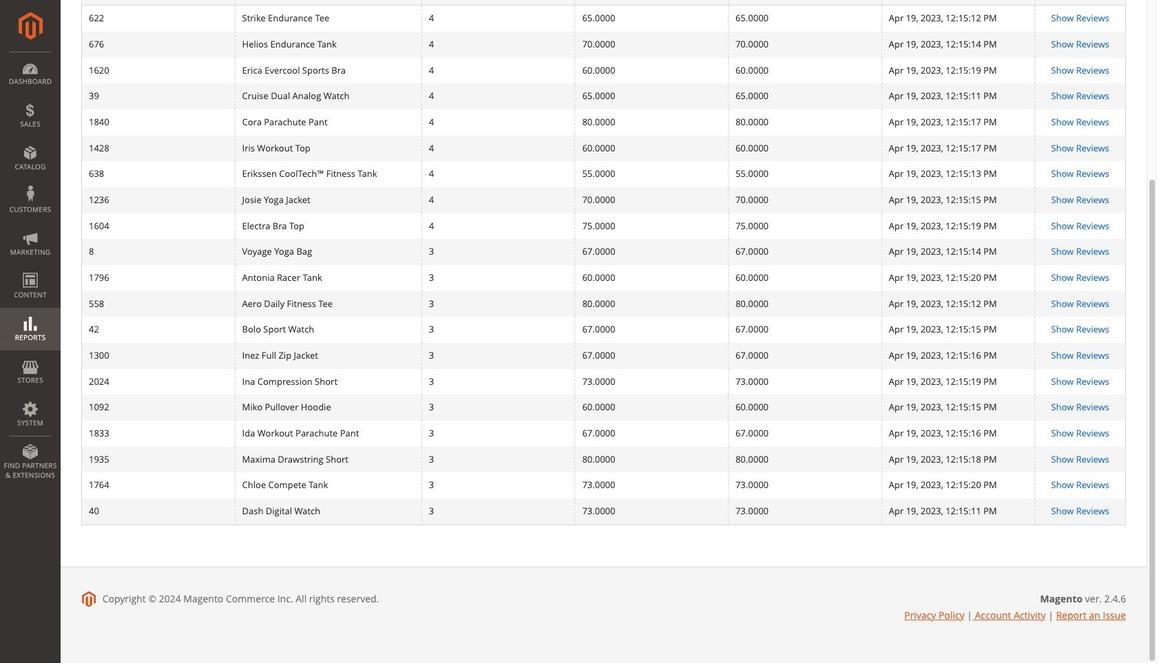 Task type: vqa. For each thing, say whether or not it's contained in the screenshot.
MENU BAR
yes



Task type: locate. For each thing, give the bounding box(es) containing it.
menu bar
[[0, 52, 61, 487]]

magento admin panel image
[[18, 12, 42, 40]]



